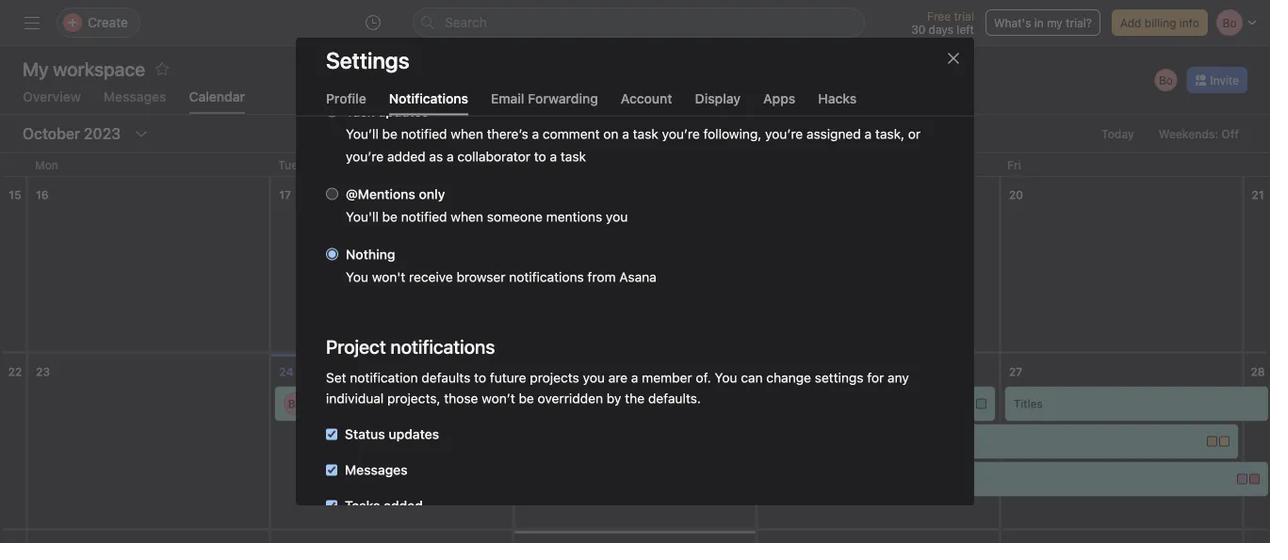 Task type: vqa. For each thing, say whether or not it's contained in the screenshot.
24
yes



Task type: describe. For each thing, give the bounding box(es) containing it.
add billing info
[[1120, 16, 1200, 29]]

you inside nothing you won't receive browser notifications from asana
[[346, 270, 368, 286]]

email forwarding
[[491, 90, 598, 106]]

what's
[[994, 16, 1031, 29]]

account button
[[621, 90, 672, 115]]

a right wed at the top left of page
[[550, 149, 557, 165]]

@mentions
[[346, 187, 415, 203]]

projects
[[530, 371, 579, 386]]

be for you'll
[[382, 127, 398, 142]]

20
[[1009, 188, 1023, 202]]

for
[[867, 371, 884, 386]]

profile
[[326, 90, 366, 106]]

status
[[345, 427, 385, 443]]

of.
[[696, 371, 711, 386]]

status updates
[[345, 427, 439, 443]]

Status updates checkbox
[[326, 430, 337, 441]]

are
[[608, 371, 628, 386]]

notifications
[[389, 90, 468, 106]]

settings
[[815, 371, 864, 386]]

nothing
[[346, 247, 395, 263]]

notifications button
[[389, 90, 468, 115]]

trial
[[954, 9, 974, 23]]

25
[[522, 366, 537, 379]]

project notifications
[[326, 336, 495, 359]]

notified for only
[[401, 210, 447, 225]]

mon
[[35, 158, 58, 171]]

notification
[[350, 371, 418, 386]]

forwarding
[[528, 90, 598, 106]]

defaults
[[422, 371, 471, 386]]

display
[[695, 90, 741, 106]]

1 vertical spatial added
[[384, 499, 423, 514]]

search
[[445, 15, 487, 30]]

a right on
[[622, 127, 629, 142]]

17
[[279, 188, 291, 202]]

from
[[588, 270, 616, 286]]

collaborator
[[457, 149, 531, 165]]

to inside the task updates you'll be notified when there's a comment on a task you're following, you're assigned a task, or you're added as a collaborator to a task
[[534, 149, 546, 165]]

comment
[[543, 127, 600, 142]]

a left task,
[[865, 127, 872, 142]]

brief
[[381, 398, 406, 411]]

when for someone
[[451, 210, 483, 225]]

wed
[[521, 158, 545, 171]]

added inside the task updates you'll be notified when there's a comment on a task you're following, you're assigned a task, or you're added as a collaborator to a task
[[387, 149, 426, 165]]

future
[[490, 371, 526, 386]]

the
[[625, 392, 645, 407]]

30
[[911, 23, 926, 36]]

receive
[[409, 270, 453, 286]]

weekends: off button
[[1150, 121, 1248, 147]]

as
[[429, 149, 443, 165]]

22
[[8, 366, 22, 379]]

messages button
[[103, 89, 166, 114]]

weekends:
[[1159, 127, 1219, 140]]

0 vertical spatial bo
[[1159, 73, 1173, 87]]

24
[[279, 366, 293, 379]]

invite button
[[1187, 67, 1248, 93]]

overridden
[[538, 392, 603, 407]]

a right the as in the left top of the page
[[447, 149, 454, 165]]

1 horizontal spatial you're
[[662, 127, 700, 142]]

28
[[1251, 366, 1265, 379]]

trial?
[[1066, 16, 1092, 29]]

invite
[[1210, 73, 1239, 87]]

my workspace
[[23, 57, 145, 80]]

draft project brief
[[310, 398, 406, 411]]

updates for status
[[389, 427, 439, 443]]

16
[[36, 188, 49, 202]]

you inside set notification defaults to future projects you are a member of. you can change settings for any individual projects, those won't be overridden by the defaults.
[[715, 371, 737, 386]]

left
[[957, 23, 974, 36]]

15
[[9, 188, 21, 202]]

tasks added
[[345, 499, 423, 514]]

info
[[1180, 16, 1200, 29]]

titles
[[1014, 398, 1043, 411]]

Messages checkbox
[[326, 465, 337, 477]]

weekends: off
[[1159, 127, 1239, 140]]

profile button
[[326, 90, 366, 115]]

add billing info button
[[1112, 9, 1208, 36]]

you'll
[[346, 210, 379, 225]]

defaults.
[[648, 392, 701, 407]]

overview button
[[23, 89, 81, 114]]

26
[[766, 366, 780, 379]]

Tasks added checkbox
[[326, 501, 337, 513]]



Task type: locate. For each thing, give the bounding box(es) containing it.
mentions
[[546, 210, 602, 225]]

messages down "add to starred" icon
[[103, 89, 166, 105]]

be down @mentions on the top of page
[[382, 210, 398, 225]]

on
[[603, 127, 619, 142]]

hacks button
[[818, 90, 857, 115]]

you're
[[662, 127, 700, 142], [765, 127, 803, 142], [346, 149, 384, 165]]

updates
[[378, 104, 429, 120], [389, 427, 439, 443]]

my
[[1047, 16, 1063, 29]]

fri
[[1007, 158, 1021, 171]]

when
[[451, 127, 483, 142], [451, 210, 483, 225]]

only
[[419, 187, 445, 203]]

0 vertical spatial task
[[633, 127, 658, 142]]

1 vertical spatial bo
[[288, 398, 302, 411]]

1 notified from the top
[[401, 127, 447, 142]]

can
[[741, 371, 763, 386]]

task
[[346, 104, 374, 120]]

notified for updates
[[401, 127, 447, 142]]

1 horizontal spatial bo
[[1159, 73, 1173, 87]]

@mentions only you'll be notified when someone mentions you
[[346, 187, 628, 225]]

a right are
[[631, 371, 638, 386]]

1 horizontal spatial you
[[606, 210, 628, 225]]

display button
[[695, 90, 741, 115]]

add
[[1120, 16, 1141, 29]]

today
[[1102, 127, 1134, 140]]

1 horizontal spatial task
[[633, 127, 658, 142]]

0 vertical spatial you
[[606, 210, 628, 225]]

you right of.
[[715, 371, 737, 386]]

you're down account button
[[662, 127, 700, 142]]

you'll
[[346, 127, 379, 142]]

search list box
[[413, 8, 865, 38]]

free trial 30 days left
[[911, 9, 974, 36]]

task down account button
[[633, 127, 658, 142]]

overview
[[23, 89, 81, 105]]

updates right the task
[[378, 104, 429, 120]]

1 vertical spatial you
[[583, 371, 605, 386]]

browser
[[457, 270, 506, 286]]

projects,
[[387, 392, 441, 407]]

21
[[1252, 188, 1264, 202]]

those
[[444, 392, 478, 407]]

project
[[340, 398, 378, 411]]

0 horizontal spatial you're
[[346, 149, 384, 165]]

calendar
[[189, 89, 245, 105]]

added left the as in the left top of the page
[[387, 149, 426, 165]]

updates inside the task updates you'll be notified when there's a comment on a task you're following, you're assigned a task, or you're added as a collaborator to a task
[[378, 104, 429, 120]]

set
[[326, 371, 346, 386]]

following,
[[703, 127, 762, 142]]

add to starred image
[[155, 61, 170, 76]]

1 vertical spatial to
[[474, 371, 486, 386]]

a inside set notification defaults to future projects you are a member of. you can change settings for any individual projects, those won't be overridden by the defaults.
[[631, 371, 638, 386]]

email forwarding button
[[491, 90, 598, 115]]

2 notified from the top
[[401, 210, 447, 225]]

1 horizontal spatial you
[[715, 371, 737, 386]]

you're down apps button
[[765, 127, 803, 142]]

0 vertical spatial you
[[346, 270, 368, 286]]

asana
[[619, 270, 657, 286]]

won't
[[372, 270, 405, 286]]

None radio
[[326, 106, 338, 118]]

0 vertical spatial when
[[451, 127, 483, 142]]

updates for task
[[378, 104, 429, 120]]

in
[[1034, 16, 1044, 29]]

messages up tasks added
[[345, 463, 408, 479]]

you inside @mentions only you'll be notified when someone mentions you
[[606, 210, 628, 225]]

there's
[[487, 127, 528, 142]]

tue
[[278, 158, 298, 171]]

you're down you'll on the top of page
[[346, 149, 384, 165]]

apps
[[763, 90, 796, 106]]

to inside set notification defaults to future projects you are a member of. you can change settings for any individual projects, those won't be overridden by the defaults.
[[474, 371, 486, 386]]

you
[[606, 210, 628, 225], [583, 371, 605, 386]]

to
[[534, 149, 546, 165], [474, 371, 486, 386]]

when up collaborator
[[451, 127, 483, 142]]

0 horizontal spatial to
[[474, 371, 486, 386]]

added
[[387, 149, 426, 165], [384, 499, 423, 514]]

email
[[491, 90, 524, 106]]

0 horizontal spatial task
[[561, 149, 586, 165]]

1 vertical spatial be
[[382, 210, 398, 225]]

notifications
[[509, 270, 584, 286]]

a right there's
[[532, 127, 539, 142]]

notified down only
[[401, 210, 447, 225]]

0 vertical spatial notified
[[401, 127, 447, 142]]

someone
[[487, 210, 543, 225]]

set notification defaults to future projects you are a member of. you can change settings for any individual projects, those won't be overridden by the defaults.
[[326, 371, 909, 407]]

be down 25
[[519, 392, 534, 407]]

search button
[[413, 8, 865, 38]]

23
[[36, 366, 50, 379]]

0 horizontal spatial you
[[583, 371, 605, 386]]

change
[[766, 371, 811, 386]]

bo left draft
[[288, 398, 302, 411]]

draft
[[310, 398, 337, 411]]

0 vertical spatial to
[[534, 149, 546, 165]]

notified inside @mentions only you'll be notified when someone mentions you
[[401, 210, 447, 225]]

0 vertical spatial updates
[[378, 104, 429, 120]]

days
[[929, 23, 954, 36]]

calendar button
[[189, 89, 245, 114]]

be for you'll
[[382, 210, 398, 225]]

be inside set notification defaults to future projects you are a member of. you can change settings for any individual projects, those won't be overridden by the defaults.
[[519, 392, 534, 407]]

when left someone
[[451, 210, 483, 225]]

task down comment
[[561, 149, 586, 165]]

2 horizontal spatial you're
[[765, 127, 803, 142]]

task updates you'll be notified when there's a comment on a task you're following, you're assigned a task, or you're added as a collaborator to a task
[[346, 104, 921, 165]]

None radio
[[326, 188, 338, 201], [326, 249, 338, 261], [326, 188, 338, 201], [326, 249, 338, 261]]

to up won't on the bottom left
[[474, 371, 486, 386]]

apps button
[[763, 90, 796, 115]]

1 horizontal spatial messages
[[345, 463, 408, 479]]

be inside the task updates you'll be notified when there's a comment on a task you're following, you're assigned a task, or you're added as a collaborator to a task
[[382, 127, 398, 142]]

updates down projects, at the bottom of the page
[[389, 427, 439, 443]]

0 horizontal spatial bo
[[288, 398, 302, 411]]

settings
[[326, 47, 410, 73]]

billing
[[1145, 16, 1176, 29]]

member
[[642, 371, 692, 386]]

1 vertical spatial you
[[715, 371, 737, 386]]

close image
[[946, 51, 961, 66]]

added right tasks
[[384, 499, 423, 514]]

0 vertical spatial messages
[[103, 89, 166, 105]]

messages
[[103, 89, 166, 105], [345, 463, 408, 479]]

by
[[607, 392, 621, 407]]

you right mentions
[[606, 210, 628, 225]]

account
[[621, 90, 672, 106]]

you left are
[[583, 371, 605, 386]]

a
[[532, 127, 539, 142], [622, 127, 629, 142], [865, 127, 872, 142], [447, 149, 454, 165], [550, 149, 557, 165], [631, 371, 638, 386]]

when inside the task updates you'll be notified when there's a comment on a task you're following, you're assigned a task, or you're added as a collaborator to a task
[[451, 127, 483, 142]]

0 horizontal spatial messages
[[103, 89, 166, 105]]

be inside @mentions only you'll be notified when someone mentions you
[[382, 210, 398, 225]]

1 vertical spatial task
[[561, 149, 586, 165]]

you down nothing
[[346, 270, 368, 286]]

2 vertical spatial be
[[519, 392, 534, 407]]

off
[[1222, 127, 1239, 140]]

any
[[888, 371, 909, 386]]

what's in my trial?
[[994, 16, 1092, 29]]

won't
[[482, 392, 515, 407]]

free
[[927, 9, 951, 23]]

when inside @mentions only you'll be notified when someone mentions you
[[451, 210, 483, 225]]

1 vertical spatial updates
[[389, 427, 439, 443]]

1 horizontal spatial to
[[534, 149, 546, 165]]

tasks
[[345, 499, 380, 514]]

notified inside the task updates you'll be notified when there's a comment on a task you're following, you're assigned a task, or you're added as a collaborator to a task
[[401, 127, 447, 142]]

bo
[[1159, 73, 1173, 87], [288, 398, 302, 411]]

2 when from the top
[[451, 210, 483, 225]]

1 vertical spatial notified
[[401, 210, 447, 225]]

bo left invite button in the right of the page
[[1159, 73, 1173, 87]]

nothing you won't receive browser notifications from asana
[[346, 247, 657, 286]]

1 vertical spatial messages
[[345, 463, 408, 479]]

notified up the as in the left top of the page
[[401, 127, 447, 142]]

be
[[382, 127, 398, 142], [382, 210, 398, 225], [519, 392, 534, 407]]

you inside set notification defaults to future projects you are a member of. you can change settings for any individual projects, those won't be overridden by the defaults.
[[583, 371, 605, 386]]

you
[[346, 270, 368, 286], [715, 371, 737, 386]]

1 vertical spatial when
[[451, 210, 483, 225]]

0 vertical spatial be
[[382, 127, 398, 142]]

or
[[908, 127, 921, 142]]

0 vertical spatial added
[[387, 149, 426, 165]]

when for there's
[[451, 127, 483, 142]]

1 when from the top
[[451, 127, 483, 142]]

october 2023
[[23, 125, 121, 143]]

be right you'll on the top of page
[[382, 127, 398, 142]]

to down comment
[[534, 149, 546, 165]]

0 horizontal spatial you
[[346, 270, 368, 286]]



